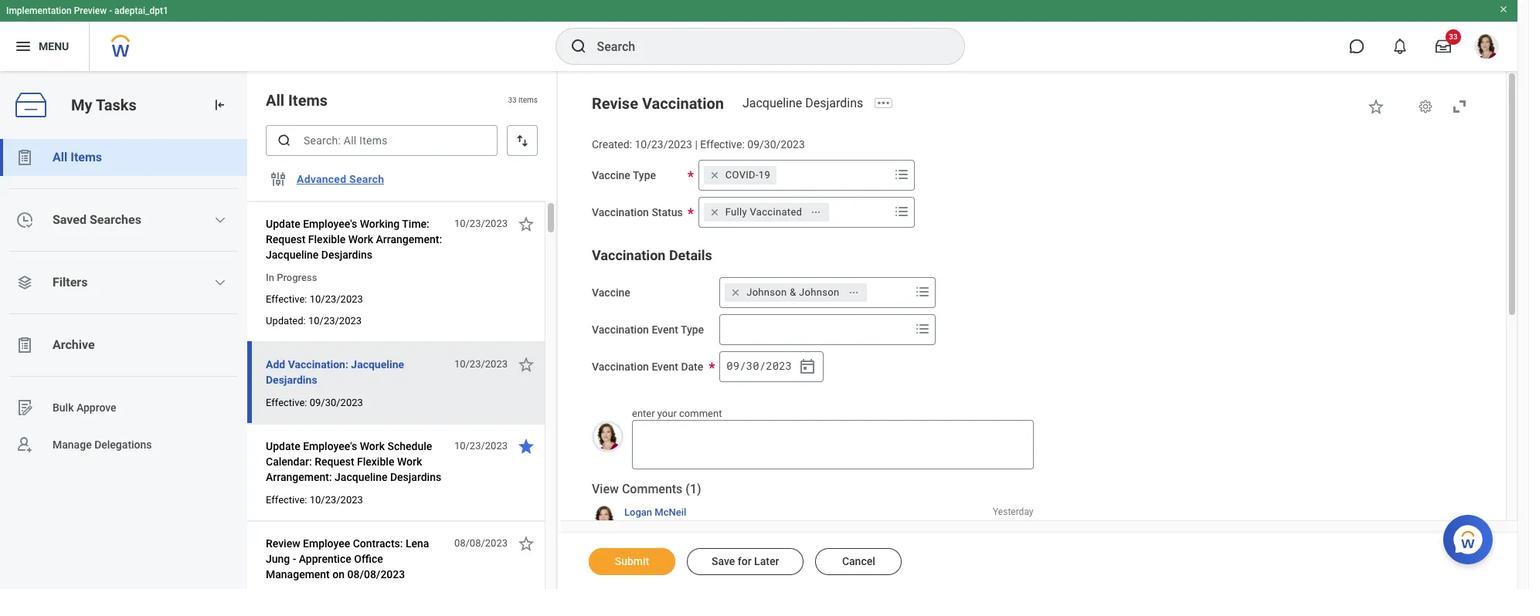 Task type: describe. For each thing, give the bounding box(es) containing it.
logan
[[625, 507, 653, 518]]

sort image
[[515, 133, 530, 148]]

all items inside item list element
[[266, 91, 328, 110]]

archive button
[[0, 327, 247, 364]]

work inside update employee's working time: request flexible work arrangement: jacqueline desjardins
[[348, 233, 373, 246]]

prompts image for vaccination status
[[893, 202, 911, 221]]

add vaccination: jacqueline desjardins button
[[266, 356, 446, 390]]

list containing all items
[[0, 139, 247, 464]]

advanced search button
[[291, 164, 391, 195]]

save
[[712, 556, 735, 568]]

2 / from the left
[[760, 359, 766, 374]]

management
[[266, 569, 330, 581]]

archive
[[53, 338, 95, 353]]

search
[[349, 173, 384, 186]]

saved searches button
[[0, 202, 247, 239]]

approve
[[77, 402, 116, 414]]

menu
[[39, 40, 69, 52]]

vaccinated
[[750, 206, 803, 218]]

bulk approve link
[[0, 390, 247, 427]]

action bar region
[[558, 533, 1518, 590]]

arrangement: inside update employee's working time: request flexible work arrangement: jacqueline desjardins
[[376, 233, 442, 246]]

updated: 10/23/2023
[[266, 315, 362, 327]]

chevron down image
[[214, 277, 227, 289]]

for
[[738, 556, 752, 568]]

tasks
[[96, 96, 137, 114]]

contracts:
[[353, 538, 403, 550]]

office
[[354, 554, 383, 566]]

covid-
[[726, 169, 759, 181]]

x small image for vaccination status
[[707, 168, 723, 183]]

implementation
[[6, 5, 72, 16]]

update employee's work schedule calendar: request flexible work arrangement: jacqueline desjardins button
[[266, 438, 446, 487]]

related actions image for vaccination status
[[811, 207, 822, 218]]

jacqueline inside update employee's working time: request flexible work arrangement: jacqueline desjardins
[[266, 249, 319, 261]]

items
[[519, 96, 538, 105]]

update employee's work schedule calendar: request flexible work arrangement: jacqueline desjardins
[[266, 441, 442, 484]]

manage delegations
[[53, 439, 152, 451]]

perspective image
[[15, 274, 34, 292]]

johnson & johnson element
[[747, 286, 840, 300]]

search image inside item list element
[[277, 133, 292, 148]]

vaccination event type
[[592, 324, 704, 336]]

effective: right |
[[701, 138, 745, 151]]

logan mcneil button
[[625, 506, 687, 520]]

effective: 09/30/2023
[[266, 397, 363, 409]]

|
[[695, 138, 698, 151]]

adeptai_dpt1
[[114, 5, 168, 16]]

prompts image for vaccination event type
[[914, 320, 932, 338]]

vaccination details
[[592, 247, 713, 263]]

all items button
[[0, 139, 247, 176]]

submit button
[[589, 549, 676, 576]]

jacqueline desjardins element
[[743, 96, 873, 111]]

items inside button
[[71, 150, 102, 165]]

33 items
[[508, 96, 538, 105]]

profile logan mcneil image
[[1475, 34, 1500, 62]]

vaccination for vaccination details
[[592, 247, 666, 263]]

fully vaccinated element
[[726, 205, 803, 219]]

all inside item list element
[[266, 91, 285, 110]]

on
[[333, 569, 345, 581]]

(1)
[[686, 483, 702, 497]]

transformation import image
[[212, 97, 227, 113]]

0 vertical spatial 09/30/2023
[[748, 138, 805, 151]]

2 star image from the top
[[517, 356, 536, 374]]

search image inside menu banner
[[569, 37, 588, 56]]

employee's for request
[[303, 441, 357, 453]]

&
[[790, 287, 797, 298]]

type inside vaccination details group
[[681, 324, 704, 336]]

star image for arrangement:
[[517, 215, 536, 233]]

update for update employee's work schedule calendar: request flexible work arrangement: jacqueline desjardins
[[266, 441, 300, 453]]

flexible inside update employee's work schedule calendar: request flexible work arrangement: jacqueline desjardins
[[357, 456, 395, 469]]

cancel
[[843, 556, 876, 568]]

request inside update employee's working time: request flexible work arrangement: jacqueline desjardins
[[266, 233, 306, 246]]

item list element
[[247, 71, 558, 590]]

cancel button
[[816, 549, 902, 576]]

employee's photo (logan mcneil) image
[[592, 421, 624, 453]]

effective: up updated:
[[266, 294, 307, 305]]

enter your comment
[[632, 408, 722, 420]]

calendar image
[[799, 358, 817, 376]]

progress
[[277, 272, 317, 284]]

later
[[755, 556, 780, 568]]

vaccination event date group
[[720, 352, 824, 382]]

x small image for vaccination event type
[[728, 285, 744, 301]]

update for update employee's working time: request flexible work arrangement: jacqueline desjardins
[[266, 218, 300, 230]]

vaccination details button
[[592, 247, 713, 263]]

rename image
[[15, 399, 34, 417]]

justify image
[[14, 37, 32, 56]]

09 / 30 / 2023
[[727, 359, 792, 374]]

filters
[[53, 275, 88, 290]]

employee's for flexible
[[303, 218, 357, 230]]

my tasks
[[71, 96, 137, 114]]

review employee contracts: lena jung - apprentice office management on 08/08/2023 button
[[266, 535, 446, 584]]

implementation preview -   adeptai_dpt1
[[6, 5, 168, 16]]

2 effective: 10/23/2023 from the top
[[266, 495, 363, 506]]

vaccination status
[[592, 206, 683, 219]]

clipboard image for all items
[[15, 148, 34, 167]]

calendar:
[[266, 456, 312, 469]]

Vaccination Event Type field
[[721, 316, 911, 344]]

preview
[[74, 5, 107, 16]]

related actions image for vaccine
[[849, 287, 859, 298]]

save for later button
[[687, 549, 804, 576]]

submit
[[615, 556, 650, 568]]

- inside review employee contracts: lena jung - apprentice office management on 08/08/2023
[[293, 554, 296, 566]]

jacqueline down search workday search field
[[743, 96, 803, 111]]

add
[[266, 359, 285, 371]]

fully
[[726, 206, 748, 218]]

saved searches
[[53, 213, 141, 227]]

vaccine for vaccine
[[592, 287, 631, 299]]

logan mcneil
[[625, 507, 687, 518]]

effective: down calendar:
[[266, 495, 307, 506]]

status
[[652, 206, 683, 219]]

created: 10/23/2023 | effective: 09/30/2023
[[592, 138, 805, 151]]

fullscreen image
[[1451, 97, 1470, 116]]

revise vaccination
[[592, 94, 724, 113]]

jacqueline desjardins
[[743, 96, 864, 111]]

update employee's working time: request flexible work arrangement: jacqueline desjardins button
[[266, 215, 446, 264]]

1 / from the left
[[740, 359, 746, 374]]

details
[[669, 247, 713, 263]]

fully vaccinated
[[726, 206, 803, 218]]

configure image
[[269, 170, 288, 189]]

updated:
[[266, 315, 306, 327]]



Task type: locate. For each thing, give the bounding box(es) containing it.
1 vertical spatial effective: 10/23/2023
[[266, 495, 363, 506]]

event for date
[[652, 361, 679, 373]]

prompts image for vaccine type
[[893, 165, 911, 184]]

1 vertical spatial all items
[[53, 150, 102, 165]]

1 vertical spatial arrangement:
[[266, 472, 332, 484]]

2 vertical spatial work
[[397, 456, 422, 469]]

1 vertical spatial type
[[681, 324, 704, 336]]

desjardins inside update employee's work schedule calendar: request flexible work arrangement: jacqueline desjardins
[[390, 472, 442, 484]]

/
[[740, 359, 746, 374], [760, 359, 766, 374]]

0 horizontal spatial flexible
[[308, 233, 346, 246]]

x small image
[[707, 168, 723, 183], [728, 285, 744, 301]]

employee's inside update employee's work schedule calendar: request flexible work arrangement: jacqueline desjardins
[[303, 441, 357, 453]]

0 vertical spatial effective: 10/23/2023
[[266, 294, 363, 305]]

1 horizontal spatial star image
[[1368, 97, 1386, 116]]

all inside button
[[53, 150, 67, 165]]

event
[[652, 324, 679, 336], [652, 361, 679, 373]]

x small image inside covid-19, press delete to clear value. option
[[707, 168, 723, 183]]

comment
[[680, 408, 722, 420]]

manage
[[53, 439, 92, 451]]

1 horizontal spatial request
[[315, 456, 355, 469]]

0 horizontal spatial star image
[[517, 535, 536, 554]]

0 horizontal spatial -
[[109, 5, 112, 16]]

0 horizontal spatial /
[[740, 359, 746, 374]]

0 vertical spatial -
[[109, 5, 112, 16]]

0 vertical spatial related actions image
[[811, 207, 822, 218]]

menu button
[[0, 22, 89, 71]]

flexible up progress
[[308, 233, 346, 246]]

0 vertical spatial all
[[266, 91, 285, 110]]

effective:
[[701, 138, 745, 151], [266, 294, 307, 305], [266, 397, 307, 409], [266, 495, 307, 506]]

in progress
[[266, 272, 317, 284]]

0 horizontal spatial search image
[[277, 133, 292, 148]]

all items inside button
[[53, 150, 102, 165]]

clipboard image up "clock check" image
[[15, 148, 34, 167]]

jacqueline inside update employee's work schedule calendar: request flexible work arrangement: jacqueline desjardins
[[335, 472, 388, 484]]

schedule
[[388, 441, 432, 453]]

0 vertical spatial 33
[[1450, 32, 1459, 41]]

- right 'preview' at the top
[[109, 5, 112, 16]]

1 vaccine from the top
[[592, 169, 631, 181]]

star image for work
[[517, 438, 536, 456]]

event up vaccination event date
[[652, 324, 679, 336]]

effective: 10/23/2023 up employee
[[266, 495, 363, 506]]

time:
[[402, 218, 430, 230]]

- inside menu banner
[[109, 5, 112, 16]]

0 vertical spatial star image
[[517, 215, 536, 233]]

08/08/2023 right lena at the left bottom of the page
[[454, 538, 508, 550]]

star image
[[1368, 97, 1386, 116], [517, 535, 536, 554]]

johnson & johnson
[[747, 287, 840, 298]]

1 prompts image from the top
[[914, 283, 932, 301]]

flexible down schedule
[[357, 456, 395, 469]]

08/08/2023 down office
[[348, 569, 405, 581]]

0 vertical spatial event
[[652, 324, 679, 336]]

09/30/2023 down "add vaccination: jacqueline desjardins"
[[310, 397, 363, 409]]

1 vertical spatial 09/30/2023
[[310, 397, 363, 409]]

2 clipboard image from the top
[[15, 336, 34, 355]]

0 vertical spatial x small image
[[707, 168, 723, 183]]

jacqueline down schedule
[[335, 472, 388, 484]]

add vaccination: jacqueline desjardins
[[266, 359, 404, 387]]

advanced search
[[297, 173, 384, 186]]

jacqueline up 'in progress'
[[266, 249, 319, 261]]

1 vertical spatial employee's
[[303, 441, 357, 453]]

date
[[681, 361, 704, 373]]

clipboard image inside all items button
[[15, 148, 34, 167]]

clock check image
[[15, 211, 34, 230]]

1 vertical spatial star image
[[517, 535, 536, 554]]

0 vertical spatial star image
[[1368, 97, 1386, 116]]

0 vertical spatial items
[[288, 91, 328, 110]]

0 vertical spatial request
[[266, 233, 306, 246]]

x small image left covid- on the top of page
[[707, 168, 723, 183]]

all up saved
[[53, 150, 67, 165]]

list
[[0, 139, 247, 464]]

1 update from the top
[[266, 218, 300, 230]]

related actions image
[[811, 207, 822, 218], [849, 287, 859, 298]]

08/08/2023
[[454, 538, 508, 550], [348, 569, 405, 581]]

1 horizontal spatial 09/30/2023
[[748, 138, 805, 151]]

searches
[[90, 213, 141, 227]]

covid-19
[[726, 169, 771, 181]]

1 vertical spatial items
[[71, 150, 102, 165]]

/ right 30
[[760, 359, 766, 374]]

08/08/2023 inside review employee contracts: lena jung - apprentice office management on 08/08/2023
[[348, 569, 405, 581]]

0 vertical spatial work
[[348, 233, 373, 246]]

30
[[747, 359, 760, 374]]

enter your comment text field
[[632, 421, 1034, 470]]

1 vertical spatial event
[[652, 361, 679, 373]]

event left date
[[652, 361, 679, 373]]

1 horizontal spatial -
[[293, 554, 296, 566]]

1 horizontal spatial all
[[266, 91, 285, 110]]

lena
[[406, 538, 429, 550]]

star image inside item list element
[[517, 535, 536, 554]]

revise
[[592, 94, 639, 113]]

items inside item list element
[[288, 91, 328, 110]]

effective: down add
[[266, 397, 307, 409]]

0 vertical spatial vaccine
[[592, 169, 631, 181]]

view comments (1)
[[592, 483, 702, 497]]

1 star image from the top
[[517, 215, 536, 233]]

0 vertical spatial employee's
[[303, 218, 357, 230]]

1 horizontal spatial items
[[288, 91, 328, 110]]

0 horizontal spatial all items
[[53, 150, 102, 165]]

0 vertical spatial update
[[266, 218, 300, 230]]

2 johnson from the left
[[799, 287, 840, 298]]

mcneil
[[655, 507, 687, 518]]

search image
[[569, 37, 588, 56], [277, 133, 292, 148]]

event for type
[[652, 324, 679, 336]]

1 horizontal spatial all items
[[266, 91, 328, 110]]

type
[[633, 169, 656, 181], [681, 324, 704, 336]]

prompts image
[[893, 165, 911, 184], [893, 202, 911, 221]]

0 horizontal spatial johnson
[[747, 287, 787, 298]]

save for later
[[712, 556, 780, 568]]

0 horizontal spatial type
[[633, 169, 656, 181]]

related actions image inside johnson & johnson, press delete to clear value. option
[[849, 287, 859, 298]]

vaccination
[[642, 94, 724, 113], [592, 206, 649, 219], [592, 247, 666, 263], [592, 324, 649, 336], [592, 361, 649, 373]]

clipboard image inside archive button
[[15, 336, 34, 355]]

flexible inside update employee's working time: request flexible work arrangement: jacqueline desjardins
[[308, 233, 346, 246]]

2 employee's from the top
[[303, 441, 357, 453]]

covid-19, press delete to clear value. option
[[704, 166, 777, 185]]

my tasks element
[[0, 71, 247, 590]]

2 prompts image from the top
[[893, 202, 911, 221]]

work left schedule
[[360, 441, 385, 453]]

arrangement: down time: in the left of the page
[[376, 233, 442, 246]]

work down schedule
[[397, 456, 422, 469]]

33 inside button
[[1450, 32, 1459, 41]]

1 horizontal spatial /
[[760, 359, 766, 374]]

1 vertical spatial vaccine
[[592, 287, 631, 299]]

effective: 10/23/2023 up the updated: 10/23/2023
[[266, 294, 363, 305]]

vaccination for vaccination event date
[[592, 361, 649, 373]]

vaccine inside vaccination details group
[[592, 287, 631, 299]]

3 star image from the top
[[517, 438, 536, 456]]

jacqueline inside "add vaccination: jacqueline desjardins"
[[351, 359, 404, 371]]

arrangement: down calendar:
[[266, 472, 332, 484]]

33 inside item list element
[[508, 96, 517, 105]]

0 horizontal spatial all
[[53, 150, 67, 165]]

vaccine up vaccination event type
[[592, 287, 631, 299]]

Search: All Items text field
[[266, 125, 498, 156]]

- up management
[[293, 554, 296, 566]]

request right calendar:
[[315, 456, 355, 469]]

0 horizontal spatial items
[[71, 150, 102, 165]]

employee
[[303, 538, 350, 550]]

update employee's working time: request flexible work arrangement: jacqueline desjardins
[[266, 218, 442, 261]]

2 vaccine from the top
[[592, 287, 631, 299]]

view
[[592, 483, 619, 497]]

vaccination down vaccine type at the top left of the page
[[592, 206, 649, 219]]

1 horizontal spatial 33
[[1450, 32, 1459, 41]]

x small image
[[707, 205, 723, 220]]

employee's inside update employee's working time: request flexible work arrangement: jacqueline desjardins
[[303, 218, 357, 230]]

1 horizontal spatial arrangement:
[[376, 233, 442, 246]]

prompts image
[[914, 283, 932, 301], [914, 320, 932, 338]]

0 horizontal spatial arrangement:
[[266, 472, 332, 484]]

saved
[[53, 213, 87, 227]]

notifications large image
[[1393, 39, 1409, 54]]

request up 'in progress'
[[266, 233, 306, 246]]

update down "configure" icon
[[266, 218, 300, 230]]

1 prompts image from the top
[[893, 165, 911, 184]]

0 horizontal spatial 33
[[508, 96, 517, 105]]

33 left profile logan mcneil icon
[[1450, 32, 1459, 41]]

1 vertical spatial prompts image
[[893, 202, 911, 221]]

1 clipboard image from the top
[[15, 148, 34, 167]]

0 horizontal spatial related actions image
[[811, 207, 822, 218]]

manage delegations link
[[0, 427, 247, 464]]

vaccination down vaccination event type
[[592, 361, 649, 373]]

filters button
[[0, 264, 247, 302]]

covid-19 element
[[726, 168, 771, 182]]

1 vertical spatial x small image
[[728, 285, 744, 301]]

vaccine type
[[592, 169, 656, 181]]

0 vertical spatial prompts image
[[914, 283, 932, 301]]

33 left items
[[508, 96, 517, 105]]

user plus image
[[15, 436, 34, 455]]

33 for 33 items
[[508, 96, 517, 105]]

1 vertical spatial related actions image
[[849, 287, 859, 298]]

my
[[71, 96, 92, 114]]

/ right the 09
[[740, 359, 746, 374]]

09/30/2023 inside item list element
[[310, 397, 363, 409]]

yesterday
[[993, 507, 1034, 518]]

type up the vaccination status
[[633, 169, 656, 181]]

1 horizontal spatial x small image
[[728, 285, 744, 301]]

work down working
[[348, 233, 373, 246]]

johnson right &
[[799, 287, 840, 298]]

vaccination for vaccination event type
[[592, 324, 649, 336]]

clipboard image for archive
[[15, 336, 34, 355]]

delegations
[[94, 439, 152, 451]]

1 vertical spatial 08/08/2023
[[348, 569, 405, 581]]

review
[[266, 538, 300, 550]]

menu banner
[[0, 0, 1518, 71]]

gear image
[[1419, 99, 1434, 114]]

vaccination for vaccination status
[[592, 206, 649, 219]]

0 horizontal spatial x small image
[[707, 168, 723, 183]]

09
[[727, 359, 740, 374]]

0 vertical spatial prompts image
[[893, 165, 911, 184]]

bulk approve
[[53, 402, 116, 414]]

jacqueline right vaccination:
[[351, 359, 404, 371]]

1 vertical spatial clipboard image
[[15, 336, 34, 355]]

1 vertical spatial flexible
[[357, 456, 395, 469]]

vaccination up |
[[642, 94, 724, 113]]

1 vertical spatial work
[[360, 441, 385, 453]]

created:
[[592, 138, 632, 151]]

apprentice
[[299, 554, 352, 566]]

johnson left &
[[747, 287, 787, 298]]

1 horizontal spatial 08/08/2023
[[454, 538, 508, 550]]

vaccine
[[592, 169, 631, 181], [592, 287, 631, 299]]

advanced
[[297, 173, 347, 186]]

0 vertical spatial all items
[[266, 91, 328, 110]]

employee's down advanced at the top of page
[[303, 218, 357, 230]]

1 johnson from the left
[[747, 287, 787, 298]]

1 employee's from the top
[[303, 218, 357, 230]]

1 vertical spatial -
[[293, 554, 296, 566]]

2 event from the top
[[652, 361, 679, 373]]

2 vertical spatial star image
[[517, 438, 536, 456]]

09/30/2023
[[748, 138, 805, 151], [310, 397, 363, 409]]

33
[[1450, 32, 1459, 41], [508, 96, 517, 105]]

1 vertical spatial search image
[[277, 133, 292, 148]]

bulk
[[53, 402, 74, 414]]

chevron down image
[[214, 214, 227, 227]]

1 effective: 10/23/2023 from the top
[[266, 294, 363, 305]]

your
[[658, 408, 677, 420]]

review employee contracts: lena jung - apprentice office management on 08/08/2023
[[266, 538, 429, 581]]

-
[[109, 5, 112, 16], [293, 554, 296, 566]]

0 horizontal spatial 09/30/2023
[[310, 397, 363, 409]]

clipboard image left the archive
[[15, 336, 34, 355]]

1 vertical spatial 33
[[508, 96, 517, 105]]

johnson & johnson, press delete to clear value. option
[[725, 284, 867, 302]]

0 vertical spatial flexible
[[308, 233, 346, 246]]

0 horizontal spatial 08/08/2023
[[348, 569, 405, 581]]

0 vertical spatial clipboard image
[[15, 148, 34, 167]]

Search Workday  search field
[[597, 29, 933, 63]]

request inside update employee's work schedule calendar: request flexible work arrangement: jacqueline desjardins
[[315, 456, 355, 469]]

related actions image inside fully vaccinated, press delete to clear value. option
[[811, 207, 822, 218]]

desjardins inside "add vaccination: jacqueline desjardins"
[[266, 374, 317, 387]]

related actions image up vaccination event type field
[[849, 287, 859, 298]]

x small image left &
[[728, 285, 744, 301]]

jung
[[266, 554, 290, 566]]

vaccination down the vaccination status
[[592, 247, 666, 263]]

vaccination details group
[[592, 246, 1476, 384]]

comments
[[622, 483, 683, 497]]

1 event from the top
[[652, 324, 679, 336]]

johnson
[[747, 287, 787, 298], [799, 287, 840, 298]]

1 vertical spatial star image
[[517, 356, 536, 374]]

0 horizontal spatial request
[[266, 233, 306, 246]]

1 vertical spatial request
[[315, 456, 355, 469]]

arrangement: inside update employee's work schedule calendar: request flexible work arrangement: jacqueline desjardins
[[266, 472, 332, 484]]

1 horizontal spatial type
[[681, 324, 704, 336]]

vaccination up vaccination event date
[[592, 324, 649, 336]]

update up calendar:
[[266, 441, 300, 453]]

1 horizontal spatial flexible
[[357, 456, 395, 469]]

2 update from the top
[[266, 441, 300, 453]]

update inside update employee's work schedule calendar: request flexible work arrangement: jacqueline desjardins
[[266, 441, 300, 453]]

type up date
[[681, 324, 704, 336]]

desjardins inside update employee's working time: request flexible work arrangement: jacqueline desjardins
[[321, 249, 373, 261]]

fully vaccinated, press delete to clear value. option
[[704, 203, 830, 222]]

all
[[266, 91, 285, 110], [53, 150, 67, 165]]

clipboard image
[[15, 148, 34, 167], [15, 336, 34, 355]]

related actions image right vaccinated
[[811, 207, 822, 218]]

2023
[[766, 359, 792, 374]]

0 vertical spatial arrangement:
[[376, 233, 442, 246]]

1 horizontal spatial search image
[[569, 37, 588, 56]]

arrangement:
[[376, 233, 442, 246], [266, 472, 332, 484]]

0 vertical spatial search image
[[569, 37, 588, 56]]

1 horizontal spatial related actions image
[[849, 287, 859, 298]]

33 for 33
[[1450, 32, 1459, 41]]

all right transformation import 'image'
[[266, 91, 285, 110]]

1 vertical spatial update
[[266, 441, 300, 453]]

2 prompts image from the top
[[914, 320, 932, 338]]

09/30/2023 up 19
[[748, 138, 805, 151]]

effective: 10/23/2023
[[266, 294, 363, 305], [266, 495, 363, 506]]

employee's up calendar:
[[303, 441, 357, 453]]

all items
[[266, 91, 328, 110], [53, 150, 102, 165]]

1 vertical spatial all
[[53, 150, 67, 165]]

prompts image for vaccine
[[914, 283, 932, 301]]

enter
[[632, 408, 655, 420]]

working
[[360, 218, 400, 230]]

star image
[[517, 215, 536, 233], [517, 356, 536, 374], [517, 438, 536, 456]]

close environment banner image
[[1500, 5, 1509, 14]]

0 vertical spatial type
[[633, 169, 656, 181]]

0 vertical spatial 08/08/2023
[[454, 538, 508, 550]]

vaccine for vaccine type
[[592, 169, 631, 181]]

update inside update employee's working time: request flexible work arrangement: jacqueline desjardins
[[266, 218, 300, 230]]

inbox large image
[[1436, 39, 1452, 54]]

1 vertical spatial prompts image
[[914, 320, 932, 338]]

vaccine down created:
[[592, 169, 631, 181]]

1 horizontal spatial johnson
[[799, 287, 840, 298]]

vaccination:
[[288, 359, 349, 371]]

19
[[759, 169, 771, 181]]

in
[[266, 272, 274, 284]]



Task type: vqa. For each thing, say whether or not it's contained in the screenshot.
SEARCH
yes



